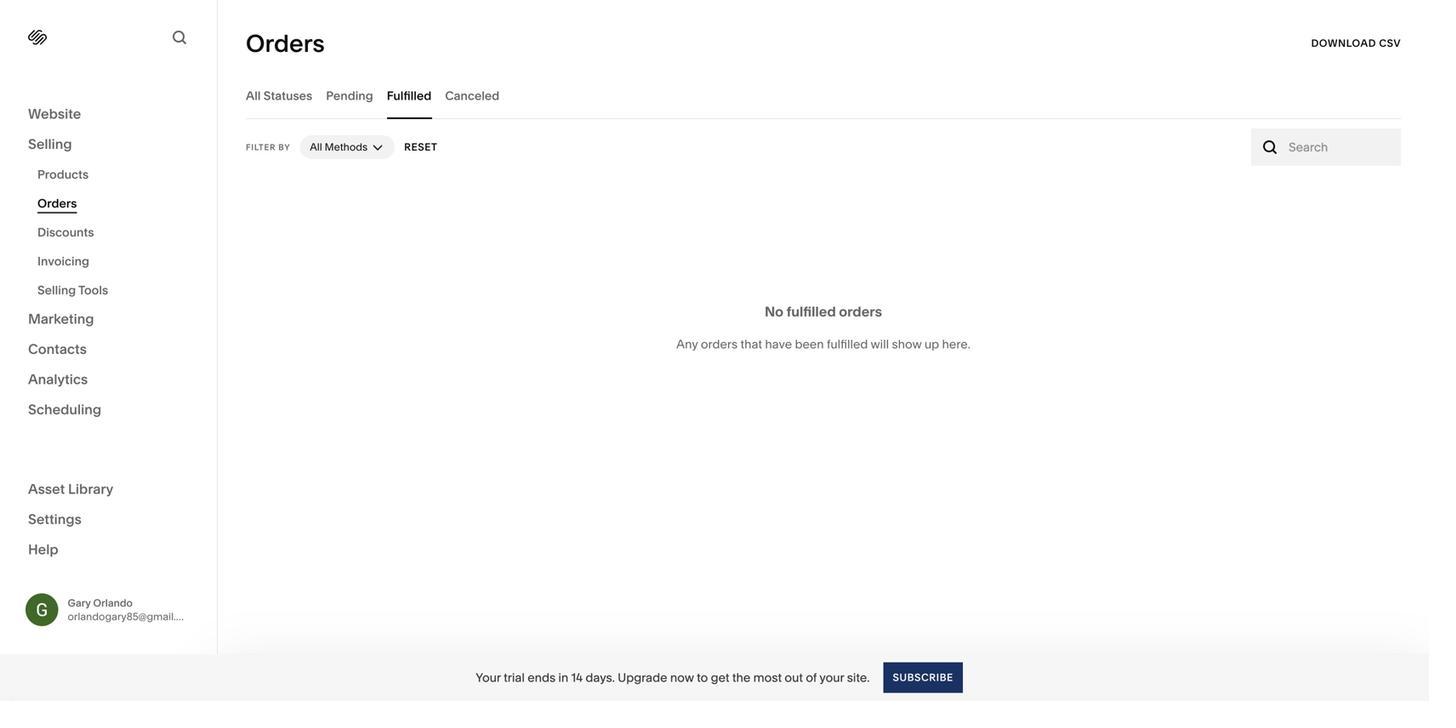 Task type: locate. For each thing, give the bounding box(es) containing it.
fulfilled
[[787, 303, 836, 320], [827, 337, 868, 351]]

1 vertical spatial all
[[310, 141, 322, 153]]

0 vertical spatial all
[[246, 88, 261, 103]]

reset button
[[404, 132, 438, 163]]

scheduling link
[[28, 400, 189, 420]]

products
[[37, 167, 89, 182]]

been
[[795, 337, 824, 351]]

orlandogary85@gmail.com
[[68, 610, 198, 623]]

1 vertical spatial orders
[[37, 196, 77, 211]]

filter by
[[246, 142, 290, 152]]

0 vertical spatial orders
[[839, 303, 882, 320]]

all left statuses
[[246, 88, 261, 103]]

all statuses
[[246, 88, 312, 103]]

help
[[28, 541, 58, 558]]

csv
[[1379, 37, 1401, 49]]

selling
[[28, 136, 72, 152], [37, 283, 76, 297]]

settings link
[[28, 510, 189, 530]]

0 vertical spatial selling
[[28, 136, 72, 152]]

the
[[732, 670, 751, 685]]

all left the "methods"
[[310, 141, 322, 153]]

0 horizontal spatial orders
[[37, 196, 77, 211]]

pending button
[[326, 72, 373, 119]]

your
[[476, 670, 501, 685]]

selling for selling tools
[[37, 283, 76, 297]]

to
[[697, 670, 708, 685]]

pending
[[326, 88, 373, 103]]

orders up will
[[839, 303, 882, 320]]

analytics
[[28, 371, 88, 388]]

1 vertical spatial fulfilled
[[827, 337, 868, 351]]

selling up marketing
[[37, 283, 76, 297]]

website
[[28, 106, 81, 122]]

selling down website
[[28, 136, 72, 152]]

asset library link
[[28, 480, 189, 500]]

fulfilled up the 'been'
[[787, 303, 836, 320]]

that
[[741, 337, 762, 351]]

all for all statuses
[[246, 88, 261, 103]]

orders
[[246, 29, 325, 58], [37, 196, 77, 211]]

selling tools link
[[37, 276, 198, 305]]

1 vertical spatial selling
[[37, 283, 76, 297]]

orlando
[[93, 597, 133, 609]]

subscribe button
[[884, 662, 963, 693]]

orders up statuses
[[246, 29, 325, 58]]

reset
[[404, 141, 438, 153]]

all
[[246, 88, 261, 103], [310, 141, 322, 153]]

marketing
[[28, 311, 94, 327]]

selling inside "selling" link
[[28, 136, 72, 152]]

days.
[[586, 670, 615, 685]]

orders
[[839, 303, 882, 320], [701, 337, 738, 351]]

all for all methods
[[310, 141, 322, 153]]

0 vertical spatial orders
[[246, 29, 325, 58]]

discounts link
[[37, 218, 198, 247]]

asset
[[28, 481, 65, 497]]

analytics link
[[28, 370, 189, 390]]

canceled button
[[445, 72, 500, 119]]

0 horizontal spatial orders
[[701, 337, 738, 351]]

in
[[559, 670, 569, 685]]

asset library
[[28, 481, 113, 497]]

1 horizontal spatial all
[[310, 141, 322, 153]]

tab list
[[246, 72, 1401, 119]]

any
[[677, 337, 698, 351]]

orders right any
[[701, 337, 738, 351]]

orders down products
[[37, 196, 77, 211]]

your
[[820, 670, 844, 685]]

selling inside selling tools link
[[37, 283, 76, 297]]

fulfilled left will
[[827, 337, 868, 351]]

get
[[711, 670, 730, 685]]

0 horizontal spatial all
[[246, 88, 261, 103]]



Task type: vqa. For each thing, say whether or not it's contained in the screenshot.
Discounts "link"
yes



Task type: describe. For each thing, give the bounding box(es) containing it.
no
[[765, 303, 784, 320]]

all statuses button
[[246, 72, 312, 119]]

canceled
[[445, 88, 500, 103]]

up
[[925, 337, 939, 351]]

invoicing
[[37, 254, 89, 268]]

selling link
[[28, 135, 189, 155]]

any orders that have been fulfilled will show up here.
[[677, 337, 971, 351]]

download
[[1312, 37, 1377, 49]]

ends
[[528, 670, 556, 685]]

your trial ends in 14 days. upgrade now to get the most out of your site.
[[476, 670, 870, 685]]

tab list containing all statuses
[[246, 72, 1401, 119]]

methods
[[325, 141, 368, 153]]

trial
[[504, 670, 525, 685]]

contacts
[[28, 341, 87, 357]]

statuses
[[264, 88, 312, 103]]

fulfilled button
[[387, 72, 432, 119]]

filter
[[246, 142, 276, 152]]

all methods button
[[300, 135, 395, 159]]

Search field
[[1289, 138, 1392, 157]]

here.
[[942, 337, 971, 351]]

gary
[[68, 597, 91, 609]]

products link
[[37, 160, 198, 189]]

of
[[806, 670, 817, 685]]

site.
[[847, 670, 870, 685]]

discounts
[[37, 225, 94, 240]]

will
[[871, 337, 889, 351]]

now
[[670, 670, 694, 685]]

download csv button
[[1312, 28, 1401, 59]]

by
[[278, 142, 290, 152]]

website link
[[28, 105, 189, 125]]

most
[[754, 670, 782, 685]]

1 horizontal spatial orders
[[246, 29, 325, 58]]

scheduling
[[28, 401, 101, 418]]

14
[[571, 670, 583, 685]]

fulfilled
[[387, 88, 432, 103]]

selling for selling
[[28, 136, 72, 152]]

0 vertical spatial fulfilled
[[787, 303, 836, 320]]

show
[[892, 337, 922, 351]]

help link
[[28, 540, 58, 559]]

marketing link
[[28, 310, 189, 330]]

subscribe
[[893, 671, 954, 684]]

no fulfilled orders
[[765, 303, 882, 320]]

settings
[[28, 511, 82, 528]]

1 horizontal spatial orders
[[839, 303, 882, 320]]

gary orlando orlandogary85@gmail.com
[[68, 597, 198, 623]]

download csv
[[1312, 37, 1401, 49]]

contacts link
[[28, 340, 189, 360]]

tools
[[78, 283, 108, 297]]

1 vertical spatial orders
[[701, 337, 738, 351]]

upgrade
[[618, 670, 667, 685]]

selling tools
[[37, 283, 108, 297]]

library
[[68, 481, 113, 497]]

orders link
[[37, 189, 198, 218]]

out
[[785, 670, 803, 685]]

all methods
[[310, 141, 368, 153]]

have
[[765, 337, 792, 351]]

invoicing link
[[37, 247, 198, 276]]



